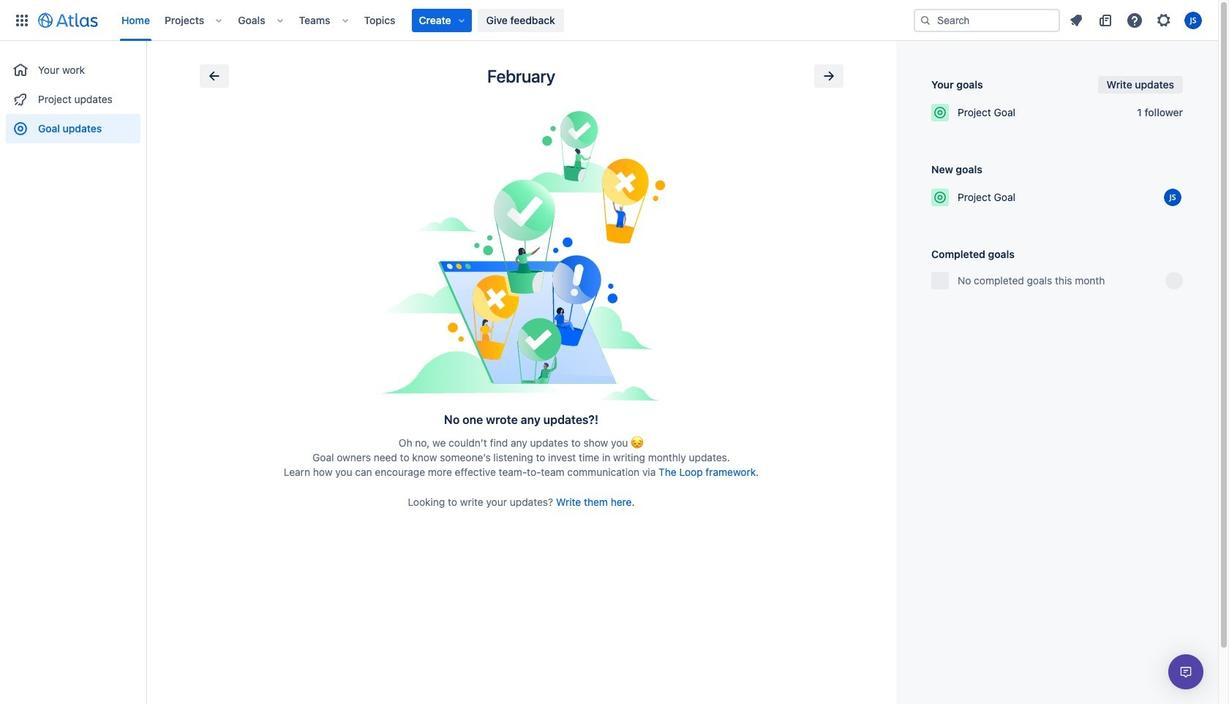 Task type: describe. For each thing, give the bounding box(es) containing it.
Search field
[[914, 8, 1060, 32]]

1 group from the top
[[6, 41, 140, 148]]

2 group from the top
[[6, 143, 140, 162]]

project goal image
[[934, 107, 946, 119]]

switch to... image
[[13, 11, 31, 29]]

account image
[[1184, 11, 1202, 29]]

notifications image
[[1067, 11, 1085, 29]]

project goal image
[[934, 192, 946, 203]]



Task type: vqa. For each thing, say whether or not it's contained in the screenshot.
2nd "group"
yes



Task type: locate. For each thing, give the bounding box(es) containing it.
settings image
[[1155, 11, 1173, 29]]

search image
[[920, 14, 931, 26]]

previous month image
[[205, 67, 223, 85]]

help image
[[1126, 11, 1144, 29]]

group
[[6, 41, 140, 148], [6, 143, 140, 162]]

top element
[[9, 0, 914, 41]]

banner
[[0, 0, 1218, 41]]

next month image
[[820, 67, 837, 85]]



